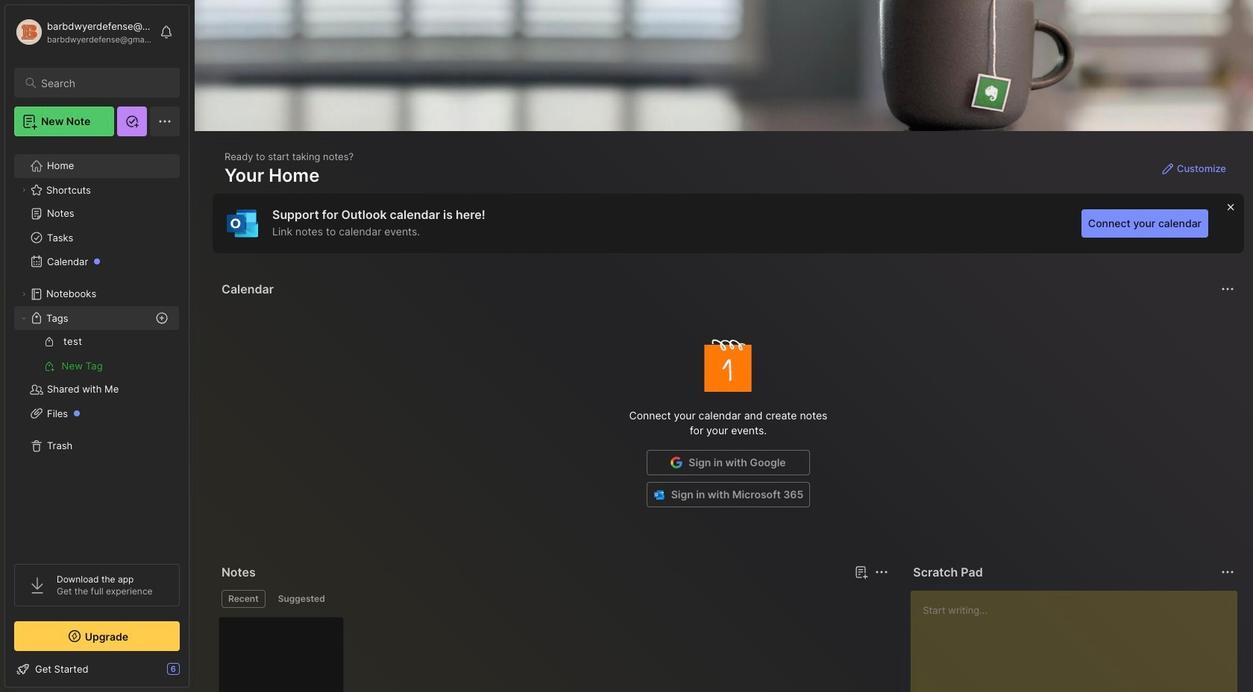 Task type: describe. For each thing, give the bounding box(es) containing it.
Start writing… text field
[[923, 591, 1237, 693]]

click to collapse image
[[188, 665, 200, 683]]

tree inside main element
[[5, 145, 189, 551]]

expand tags image
[[19, 314, 28, 323]]

expand notebooks image
[[19, 290, 28, 299]]

group inside main element
[[14, 330, 179, 378]]

none search field inside main element
[[41, 74, 166, 92]]

2 tab from the left
[[271, 591, 332, 609]]



Task type: locate. For each thing, give the bounding box(es) containing it.
tab list
[[222, 591, 886, 609]]

Account field
[[14, 17, 152, 47]]

group
[[14, 330, 179, 378]]

1 horizontal spatial tab
[[271, 591, 332, 609]]

Help and Learning task checklist field
[[5, 658, 189, 682]]

tab
[[222, 591, 265, 609], [271, 591, 332, 609]]

more actions image
[[1219, 280, 1237, 298], [873, 564, 891, 582], [1219, 564, 1237, 582]]

main element
[[0, 0, 194, 693]]

1 tab from the left
[[222, 591, 265, 609]]

Search text field
[[41, 76, 166, 90]]

0 horizontal spatial tab
[[222, 591, 265, 609]]

More actions field
[[1217, 279, 1238, 300], [871, 562, 892, 583], [1217, 562, 1238, 583]]

tree
[[5, 145, 189, 551]]

None search field
[[41, 74, 166, 92]]



Task type: vqa. For each thing, say whether or not it's contained in the screenshot.
First inside button
no



